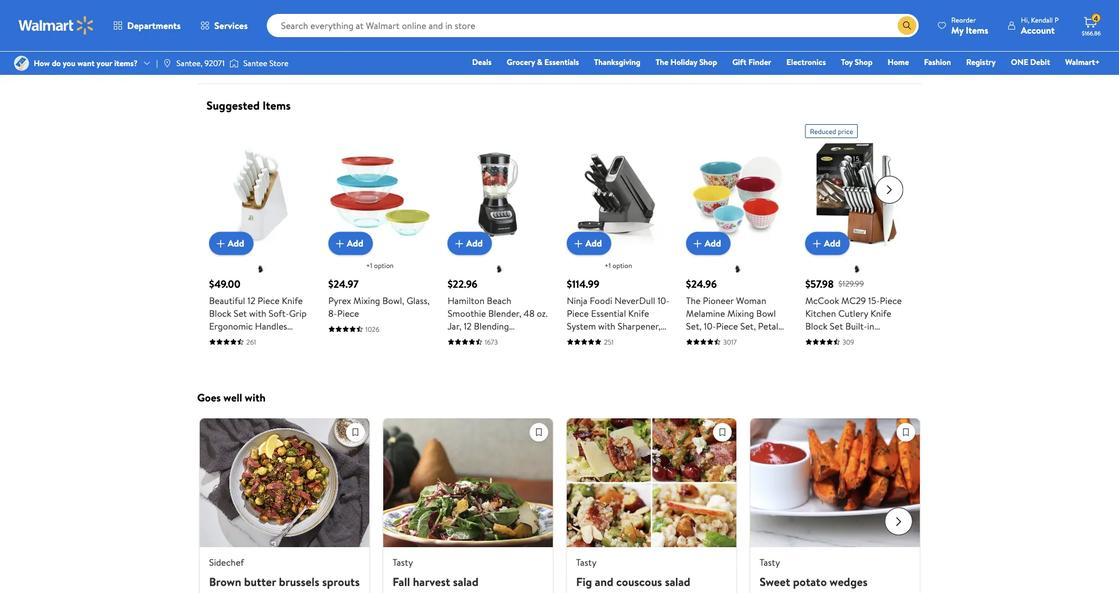 Task type: vqa. For each thing, say whether or not it's contained in the screenshot.
BLACK,
yes



Task type: locate. For each thing, give the bounding box(es) containing it.
toy
[[842, 56, 853, 68]]

product group containing $22.96
[[448, 120, 551, 347]]

tasty for fig
[[576, 557, 597, 569]]

2 add to cart image from the left
[[572, 237, 586, 251]]

essentials
[[545, 56, 579, 68]]

1 horizontal spatial and
[[595, 574, 614, 590]]

saved image for salad
[[714, 424, 731, 442]]

92071
[[205, 58, 225, 69]]

0 horizontal spatial stainless
[[567, 333, 601, 345]]

2 horizontal spatial saved image
[[898, 424, 915, 442]]

2 +1 from the left
[[605, 261, 611, 271]]

mixing left bowl,
[[353, 294, 380, 307]]

with down brown
[[209, 591, 231, 594]]

product variant swatch image image up $49.00 beautiful 12 piece knife block set with soft-grip ergonomic handles white and gold by drew barrymore
[[256, 265, 265, 274]]

walmart+ link
[[1061, 56, 1106, 68]]

1 horizontal spatial salad
[[665, 574, 691, 590]]

1 horizontal spatial +1 option
[[605, 261, 632, 271]]

0 vertical spatial santee
[[698, 42, 722, 53]]

2 horizontal spatial knife
[[871, 307, 892, 320]]

how
[[34, 58, 50, 69]]

with inside the $114.99 ninja foodi neverdull 10- piece essential knife system with sharpener, stainless steel, k12010
[[598, 320, 616, 333]]

built-
[[846, 320, 868, 333]]

1 add from the left
[[228, 237, 244, 250]]

saved image
[[530, 424, 548, 442]]

product group containing $24.97
[[328, 120, 431, 347]]

add button for $24.97
[[328, 232, 373, 255]]

+1 option up neverdull
[[605, 261, 632, 271]]

6 product group from the left
[[806, 120, 909, 347]]

services button
[[191, 12, 258, 40]]

block inside $49.00 beautiful 12 piece knife block set with soft-grip ergonomic handles white and gold by drew barrymore
[[209, 307, 231, 320]]

6 add button from the left
[[806, 232, 850, 255]]

one debit link
[[1006, 56, 1056, 68]]

8-
[[328, 307, 337, 320]]

product variant swatch image image up "beach"
[[494, 265, 504, 274]]

store up suggested items
[[270, 58, 289, 69]]

2 product group from the left
[[328, 120, 431, 347]]

stainless inside $57.98 $129.99 mccook mc29 15-piece kitchen cutlery knife block set built-in sharpener stainless steel
[[849, 333, 883, 345]]

gift
[[733, 56, 747, 68]]

with up 251
[[598, 320, 616, 333]]

piece right mc29
[[880, 294, 902, 307]]

3 saved image from the left
[[898, 424, 915, 442]]

brown butter brussels sprouts with bacon bits image
[[200, 419, 369, 548]]

santee right "92071"
[[243, 58, 268, 69]]

option up neverdull
[[613, 261, 632, 271]]

0 horizontal spatial the
[[656, 56, 669, 68]]

0 horizontal spatial block
[[209, 307, 231, 320]]

0 horizontal spatial saved image
[[347, 424, 364, 442]]

0 horizontal spatial option
[[374, 261, 394, 271]]

knife
[[282, 294, 303, 307], [628, 307, 649, 320], [871, 307, 892, 320]]

0 horizontal spatial  image
[[163, 59, 172, 68]]

hamilton beach smoothie blender, 48 oz. jar, 12 blending functions, black, 50180f image
[[448, 143, 551, 246]]

today
[[772, 24, 795, 37]]

add to cart image up $57.98
[[810, 237, 824, 251]]

items right my
[[967, 24, 989, 36]]

neverdull
[[615, 294, 655, 307]]

1 +1 option from the left
[[366, 261, 394, 271]]

foodi
[[590, 294, 612, 307]]

steel
[[886, 333, 906, 345]]

1 stainless from the left
[[567, 333, 601, 345]]

suggested
[[207, 97, 260, 114]]

1 horizontal spatial store
[[724, 42, 743, 53]]

sweet
[[760, 574, 791, 590]]

0 horizontal spatial knife
[[282, 294, 303, 307]]

 image right "92071"
[[230, 58, 239, 69]]

block down mccook
[[806, 320, 828, 333]]

1 horizontal spatial tasty
[[576, 557, 597, 569]]

add up $114.99 at the top right of the page
[[586, 237, 602, 250]]

shop right holiday
[[700, 56, 718, 68]]

product variant swatch image image up woman
[[733, 265, 742, 274]]

5 add from the left
[[705, 237, 721, 250]]

1 horizontal spatial items
[[967, 24, 989, 36]]

add button up $24.96
[[686, 232, 731, 255]]

1 vertical spatial 12
[[464, 320, 472, 333]]

0 horizontal spatial 10-
[[658, 294, 670, 307]]

1 product group from the left
[[209, 120, 312, 358]]

2 add button from the left
[[328, 232, 373, 255]]

sharpener,
[[618, 320, 661, 333]]

next slide for suggested items list image
[[876, 176, 904, 204]]

1 horizontal spatial  image
[[230, 58, 239, 69]]

Walmart Site-Wide search field
[[267, 14, 919, 37]]

and left "gold"
[[235, 333, 249, 345]]

add to cart image for $24.96
[[691, 237, 705, 251]]

gold
[[252, 333, 271, 345]]

1 horizontal spatial saved image
[[714, 424, 731, 442]]

product group containing $114.99
[[567, 120, 670, 347]]

1 horizontal spatial shop
[[855, 56, 873, 68]]

deals
[[473, 56, 492, 68]]

ninja foodi neverdull 10-piece essential knife system with sharpener, stainless steel, k12010 image
[[567, 143, 670, 246]]

smoothie
[[448, 307, 486, 320]]

10- inside $24.96 the pioneer woman melamine mixing bowl set, 10-piece set, petal party
[[704, 320, 716, 333]]

walmart image
[[19, 16, 94, 35]]

2 set, from the left
[[740, 320, 756, 333]]

add for $24.96
[[705, 237, 721, 250]]

next slide of list image
[[885, 508, 913, 536]]

4 add from the left
[[586, 237, 602, 250]]

0 vertical spatial store
[[724, 42, 743, 53]]

1 horizontal spatial stainless
[[849, 333, 883, 345]]

add for $49.00
[[228, 237, 244, 250]]

12 inside '$22.96 hamilton beach smoothie blender, 48 oz. jar, 12 blending functions, black, 50180f'
[[464, 320, 472, 333]]

add to cart image for $49.00
[[214, 237, 228, 251]]

set inside $49.00 beautiful 12 piece knife block set with soft-grip ergonomic handles white and gold by drew barrymore
[[233, 307, 247, 320]]

piece
[[258, 294, 280, 307], [880, 294, 902, 307], [337, 307, 359, 320], [567, 307, 589, 320], [716, 320, 738, 333]]

1 tasty from the left
[[393, 557, 413, 569]]

add button up the $22.96
[[448, 232, 492, 255]]

piece left foodi
[[567, 307, 589, 320]]

3 product group from the left
[[448, 120, 551, 347]]

2 horizontal spatial add to cart image
[[691, 237, 705, 251]]

$114.99
[[567, 277, 600, 291]]

piece inside $24.96 the pioneer woman melamine mixing bowl set, 10-piece set, petal party
[[716, 320, 738, 333]]

santee down pickup
[[698, 42, 722, 53]]

0 horizontal spatial 12
[[247, 294, 255, 307]]

261
[[246, 337, 256, 347]]

$24.96 the pioneer woman melamine mixing bowl set, 10-piece set, petal party
[[686, 277, 779, 345]]

toy shop link
[[836, 56, 878, 68]]

do
[[52, 58, 61, 69]]

1 vertical spatial santee
[[243, 58, 268, 69]]

2 horizontal spatial tasty
[[760, 557, 780, 569]]

add for $114.99
[[586, 237, 602, 250]]

add to cart image for $22.96
[[452, 237, 466, 251]]

1 horizontal spatial knife
[[628, 307, 649, 320]]

add button up $114.99 at the top right of the page
[[567, 232, 611, 255]]

tasty inside tasty sweet potato wedges
[[760, 557, 780, 569]]

black,
[[491, 333, 515, 345]]

add to cart image up $24.97 at top
[[333, 237, 347, 251]]

0 horizontal spatial set
[[233, 307, 247, 320]]

how do you want your items?
[[34, 58, 138, 69]]

10- inside the $114.99 ninja foodi neverdull 10- piece essential knife system with sharpener, stainless steel, k12010
[[658, 294, 670, 307]]

knife inside $57.98 $129.99 mccook mc29 15-piece kitchen cutlery knife block set built-in sharpener stainless steel
[[871, 307, 892, 320]]

knife inside $49.00 beautiful 12 piece knife block set with soft-grip ergonomic handles white and gold by drew barrymore
[[282, 294, 303, 307]]

option for $114.99
[[613, 261, 632, 271]]

1 horizontal spatial the
[[686, 294, 701, 307]]

tasty for sweet
[[760, 557, 780, 569]]

with left the soft-
[[249, 307, 266, 320]]

add to cart image up $24.96
[[691, 237, 705, 251]]

product group containing $49.00
[[209, 120, 312, 358]]

add button
[[209, 232, 253, 255], [328, 232, 373, 255], [448, 232, 492, 255], [567, 232, 611, 255], [686, 232, 731, 255], [806, 232, 850, 255]]

1 horizontal spatial block
[[806, 320, 828, 333]]

fig and couscous salad image
[[567, 419, 737, 548]]

block
[[209, 307, 231, 320], [806, 320, 828, 333]]

+1 option up '$24.97 pyrex mixing bowl, glass, 8-piece'
[[366, 261, 394, 271]]

0 horizontal spatial shop
[[700, 56, 718, 68]]

0 horizontal spatial +1
[[366, 261, 372, 271]]

piece inside the $114.99 ninja foodi neverdull 10- piece essential knife system with sharpener, stainless steel, k12010
[[567, 307, 589, 320]]

in
[[868, 320, 875, 333]]

add button up $49.00 on the left
[[209, 232, 253, 255]]

thanksgiving link
[[589, 56, 646, 68]]

1 horizontal spatial +1
[[605, 261, 611, 271]]

1 add to cart image from the left
[[214, 237, 228, 251]]

reorder
[[952, 15, 977, 25]]

1673
[[485, 337, 498, 347]]

1 horizontal spatial add to cart image
[[572, 237, 586, 251]]

piece up the 3017
[[716, 320, 738, 333]]

2 salad from the left
[[665, 574, 691, 590]]

knife up the handles
[[282, 294, 303, 307]]

saved image
[[347, 424, 364, 442], [714, 424, 731, 442], [898, 424, 915, 442]]

1 vertical spatial the
[[686, 294, 701, 307]]

jar,
[[448, 320, 461, 333]]

set up 261
[[233, 307, 247, 320]]

 image for santee store
[[230, 58, 239, 69]]

the holiday shop
[[656, 56, 718, 68]]

6 add from the left
[[824, 237, 841, 250]]

salad right couscous
[[665, 574, 691, 590]]

3 add button from the left
[[448, 232, 492, 255]]

1 horizontal spatial add to cart image
[[333, 237, 347, 251]]

+1 option for $24.97
[[366, 261, 394, 271]]

2 shop from the left
[[855, 56, 873, 68]]

 image right |
[[163, 59, 172, 68]]

pyrex mixing bowl, glass, 8-piece image
[[328, 143, 431, 246]]

+1 up '$24.97 pyrex mixing bowl, glass, 8-piece'
[[366, 261, 372, 271]]

0 horizontal spatial salad
[[453, 574, 479, 590]]

tasty inside tasty fall harvest salad
[[393, 557, 413, 569]]

white
[[209, 333, 233, 345]]

0 horizontal spatial santee
[[243, 58, 268, 69]]

santee store
[[243, 58, 289, 69]]

reduced price
[[810, 126, 854, 136]]

3 product variant swatch image image from the left
[[733, 265, 742, 274]]

tasty
[[393, 557, 413, 569], [576, 557, 597, 569], [760, 557, 780, 569]]

mccook mc29 15-piece kitchen cutlery knife block set built-in sharpener stainless steel image
[[806, 143, 909, 246]]

reduced
[[810, 126, 837, 136]]

0 vertical spatial items
[[967, 24, 989, 36]]

0 horizontal spatial tasty
[[393, 557, 413, 569]]

hamilton
[[448, 294, 485, 307]]

12 right jar,
[[464, 320, 472, 333]]

add button for $114.99
[[567, 232, 611, 255]]

search icon image
[[903, 21, 912, 30]]

1 horizontal spatial 12
[[464, 320, 472, 333]]

shop right 'toy'
[[855, 56, 873, 68]]

add
[[228, 237, 244, 250], [347, 237, 363, 250], [466, 237, 483, 250], [586, 237, 602, 250], [705, 237, 721, 250], [824, 237, 841, 250]]

1 horizontal spatial set
[[830, 320, 843, 333]]

product variant swatch image image up $129.99
[[852, 265, 862, 274]]

 image
[[14, 56, 29, 71]]

3 add to cart image from the left
[[691, 237, 705, 251]]

mixing
[[353, 294, 380, 307], [728, 307, 754, 320]]

option up '$24.97 pyrex mixing bowl, glass, 8-piece'
[[374, 261, 394, 271]]

ergonomic
[[209, 320, 253, 333]]

4 product group from the left
[[567, 120, 670, 347]]

one
[[1012, 56, 1029, 68]]

with right well
[[245, 391, 266, 406]]

well
[[224, 391, 242, 406]]

2 saved image from the left
[[714, 424, 731, 442]]

1 set, from the left
[[686, 320, 702, 333]]

tasty sweet potato wedges
[[760, 557, 868, 590]]

$22.96
[[448, 277, 478, 291]]

blending
[[474, 320, 509, 333]]

salad inside tasty fig and couscous salad
[[665, 574, 691, 590]]

0 horizontal spatial set,
[[686, 320, 702, 333]]

10- down pioneer
[[704, 320, 716, 333]]

stainless left 251
[[567, 333, 601, 345]]

2 add to cart image from the left
[[333, 237, 347, 251]]

2 horizontal spatial add to cart image
[[810, 237, 824, 251]]

piece up the handles
[[258, 294, 280, 307]]

2 product variant swatch image image from the left
[[494, 265, 504, 274]]

0 vertical spatial and
[[235, 333, 249, 345]]

items right suggested
[[263, 97, 291, 114]]

add up $49.00 on the left
[[228, 237, 244, 250]]

beautiful 12 piece knife block set with soft-grip ergonomic handles white and gold by drew barrymore image
[[209, 143, 312, 246]]

2 add from the left
[[347, 237, 363, 250]]

1 vertical spatial 10-
[[704, 320, 716, 333]]

Search search field
[[267, 14, 919, 37]]

add up $24.96
[[705, 237, 721, 250]]

+1 up foodi
[[605, 261, 611, 271]]

stainless down the cutlery
[[849, 333, 883, 345]]

add to cart image up $114.99 at the top right of the page
[[572, 237, 586, 251]]

add to cart image up $49.00 on the left
[[214, 237, 228, 251]]

$49.00
[[209, 277, 240, 291]]

grocery
[[507, 56, 535, 68]]

the pioneer woman melamine mixing bowl set, 10-piece set, petal party image
[[686, 143, 789, 246]]

add button up $24.97 at top
[[328, 232, 373, 255]]

1 vertical spatial and
[[595, 574, 614, 590]]

the left holiday
[[656, 56, 669, 68]]

0 horizontal spatial items
[[263, 97, 291, 114]]

add to cart image
[[452, 237, 466, 251], [572, 237, 586, 251], [810, 237, 824, 251]]

harvest
[[413, 574, 450, 590]]

4
[[1095, 13, 1099, 23]]

2 stainless from the left
[[849, 333, 883, 345]]

1 horizontal spatial set,
[[740, 320, 756, 333]]

5
[[225, 16, 231, 31]]

0 horizontal spatial and
[[235, 333, 249, 345]]

p
[[1055, 15, 1059, 25]]

0 horizontal spatial add to cart image
[[452, 237, 466, 251]]

2 tasty from the left
[[576, 557, 597, 569]]

and right fig
[[595, 574, 614, 590]]

fall harvest salad image
[[383, 419, 553, 548]]

salad right harvest
[[453, 574, 479, 590]]

store up gift at top right
[[724, 42, 743, 53]]

3 tasty from the left
[[760, 557, 780, 569]]

0 vertical spatial 12
[[247, 294, 255, 307]]

knife up k12010
[[628, 307, 649, 320]]

tasty up fall
[[393, 557, 413, 569]]

0 horizontal spatial add to cart image
[[214, 237, 228, 251]]

product variant swatch image image
[[256, 265, 265, 274], [494, 265, 504, 274], [733, 265, 742, 274], [852, 265, 862, 274]]

product variant swatch image image for $24.96
[[733, 265, 742, 274]]

mixing left bowl
[[728, 307, 754, 320]]

stainless inside the $114.99 ninja foodi neverdull 10- piece essential knife system with sharpener, stainless steel, k12010
[[567, 333, 601, 345]]

5 add button from the left
[[686, 232, 731, 255]]

4 add button from the left
[[567, 232, 611, 255]]

by
[[273, 333, 283, 345]]

piece down $24.97 at top
[[337, 307, 359, 320]]

add to cart image
[[214, 237, 228, 251], [333, 237, 347, 251], [691, 237, 705, 251]]

add to cart image for $114.99
[[572, 237, 586, 251]]

glass,
[[406, 294, 430, 307]]

1 vertical spatial items
[[263, 97, 291, 114]]

 image
[[230, 58, 239, 69], [163, 59, 172, 68]]

5 product group from the left
[[686, 120, 789, 347]]

goes well with
[[197, 391, 266, 406]]

bits
[[267, 591, 286, 594]]

sweet potato wedges image
[[751, 419, 920, 548]]

add up $24.97 at top
[[347, 237, 363, 250]]

1 salad from the left
[[453, 574, 479, 590]]

1 horizontal spatial santee
[[698, 42, 722, 53]]

0 horizontal spatial +1 option
[[366, 261, 394, 271]]

1 add button from the left
[[209, 232, 253, 255]]

1 product variant swatch image image from the left
[[256, 265, 265, 274]]

cutlery
[[839, 307, 869, 320]]

$49.00 beautiful 12 piece knife block set with soft-grip ergonomic handles white and gold by drew barrymore
[[209, 277, 307, 358]]

the down $24.96
[[686, 294, 701, 307]]

with inside $49.00 beautiful 12 piece knife block set with soft-grip ergonomic handles white and gold by drew barrymore
[[249, 307, 266, 320]]

electronics link
[[782, 56, 832, 68]]

you
[[63, 58, 75, 69]]

1 add to cart image from the left
[[452, 237, 466, 251]]

set left the built-
[[830, 320, 843, 333]]

add button up $57.98
[[806, 232, 850, 255]]

2 +1 option from the left
[[605, 261, 632, 271]]

melamine
[[686, 307, 725, 320]]

tasty up fig
[[576, 557, 597, 569]]

1 +1 from the left
[[366, 261, 372, 271]]

10- right neverdull
[[658, 294, 670, 307]]

tasty up sweet
[[760, 557, 780, 569]]

0 vertical spatial 10-
[[658, 294, 670, 307]]

1 vertical spatial store
[[270, 58, 289, 69]]

registry link
[[962, 56, 1002, 68]]

block up white
[[209, 307, 231, 320]]

1 horizontal spatial 10-
[[704, 320, 716, 333]]

1 option from the left
[[374, 261, 394, 271]]

0 horizontal spatial mixing
[[353, 294, 380, 307]]

add up the $22.96
[[466, 237, 483, 250]]

knife right the cutlery
[[871, 307, 892, 320]]

1 saved image from the left
[[347, 424, 364, 442]]

3 add from the left
[[466, 237, 483, 250]]

tasty inside tasty fig and couscous salad
[[576, 557, 597, 569]]

add to cart image up the $22.96
[[452, 237, 466, 251]]

12 right beautiful
[[247, 294, 255, 307]]

1 horizontal spatial option
[[613, 261, 632, 271]]

2 option from the left
[[613, 261, 632, 271]]

1 horizontal spatial mixing
[[728, 307, 754, 320]]

product group
[[209, 120, 312, 358], [328, 120, 431, 347], [448, 120, 551, 347], [567, 120, 670, 347], [686, 120, 789, 347], [806, 120, 909, 347]]

debit
[[1031, 56, 1051, 68]]

add up $57.98
[[824, 237, 841, 250]]



Task type: describe. For each thing, give the bounding box(es) containing it.
 image for santee, 92071
[[163, 59, 172, 68]]

one debit
[[1012, 56, 1051, 68]]

kitchen
[[806, 307, 836, 320]]

and inside tasty fig and couscous salad
[[595, 574, 614, 590]]

petal
[[758, 320, 779, 333]]

|
[[156, 58, 158, 69]]

bowl,
[[382, 294, 404, 307]]

pickup or delivery today from: santee store
[[698, 24, 819, 53]]

option for $24.97
[[374, 261, 394, 271]]

reorder my items
[[952, 15, 989, 36]]

add button for $22.96
[[448, 232, 492, 255]]

50180f
[[517, 333, 547, 345]]

enjoy!
[[202, 40, 224, 52]]

$24.96
[[686, 277, 717, 291]]

knife inside the $114.99 ninja foodi neverdull 10- piece essential knife system with sharpener, stainless steel, k12010
[[628, 307, 649, 320]]

goes
[[197, 391, 221, 406]]

tasty fall harvest salad
[[393, 557, 479, 590]]

3017
[[723, 337, 737, 347]]

functions,
[[448, 333, 489, 345]]

pioneer
[[703, 294, 734, 307]]

piece inside $57.98 $129.99 mccook mc29 15-piece kitchen cutlery knife block set built-in sharpener stainless steel
[[880, 294, 902, 307]]

product group containing $57.98
[[806, 120, 909, 347]]

handles
[[255, 320, 287, 333]]

251
[[604, 337, 614, 347]]

beach
[[487, 294, 512, 307]]

price
[[838, 126, 854, 136]]

$129.99
[[839, 278, 864, 290]]

barrymore
[[209, 345, 252, 358]]

tasty for fall
[[393, 557, 413, 569]]

+1 for $114.99
[[605, 261, 611, 271]]

potato
[[793, 574, 827, 590]]

system
[[567, 320, 596, 333]]

piece inside $49.00 beautiful 12 piece knife block set with soft-grip ergonomic handles white and gold by drew barrymore
[[258, 294, 280, 307]]

add for $24.97
[[347, 237, 363, 250]]

santee, 92071
[[177, 58, 225, 69]]

want
[[77, 58, 95, 69]]

beautiful
[[209, 294, 245, 307]]

0 horizontal spatial store
[[270, 58, 289, 69]]

48
[[524, 307, 535, 320]]

hi,
[[1022, 15, 1030, 25]]

home
[[888, 56, 910, 68]]

grocery & essentials link
[[502, 56, 585, 68]]

items inside reorder my items
[[967, 24, 989, 36]]

santee,
[[177, 58, 203, 69]]

the inside $24.96 the pioneer woman melamine mixing bowl set, 10-piece set, petal party
[[686, 294, 701, 307]]

santee inside pickup or delivery today from: santee store
[[698, 42, 722, 53]]

pickup
[[698, 24, 725, 37]]

add button for $24.96
[[686, 232, 731, 255]]

blender,
[[488, 307, 521, 320]]

walmart+
[[1066, 56, 1101, 68]]

$114.99 ninja foodi neverdull 10- piece essential knife system with sharpener, stainless steel, k12010
[[567, 277, 670, 345]]

hi, kendall p account
[[1022, 15, 1059, 36]]

deals link
[[467, 56, 497, 68]]

+1 for $24.97
[[366, 261, 372, 271]]

salad inside tasty fall harvest salad
[[453, 574, 479, 590]]

store inside pickup or delivery today from: santee store
[[724, 42, 743, 53]]

fashion link
[[920, 56, 957, 68]]

with inside sidechef brown butter brussels sprouts with bacon bits
[[209, 591, 231, 594]]

add button for $49.00
[[209, 232, 253, 255]]

sharpener
[[806, 333, 847, 345]]

soft-
[[268, 307, 289, 320]]

holiday
[[671, 56, 698, 68]]

block inside $57.98 $129.99 mccook mc29 15-piece kitchen cutlery knife block set built-in sharpener stainless steel
[[806, 320, 828, 333]]

or
[[727, 24, 735, 37]]

piece inside '$24.97 pyrex mixing bowl, glass, 8-piece'
[[337, 307, 359, 320]]

bowl
[[757, 307, 776, 320]]

fall
[[393, 574, 410, 590]]

add to cart image for $24.97
[[333, 237, 347, 251]]

set inside $57.98 $129.99 mccook mc29 15-piece kitchen cutlery knife block set built-in sharpener stainless steel
[[830, 320, 843, 333]]

saved image for sprouts
[[347, 424, 364, 442]]

bacon
[[234, 591, 264, 594]]

registry
[[967, 56, 997, 68]]

add for $22.96
[[466, 237, 483, 250]]

your
[[97, 58, 112, 69]]

items?
[[114, 58, 138, 69]]

product variant swatch image image for $22.96
[[494, 265, 504, 274]]

309
[[843, 337, 855, 347]]

fig
[[576, 574, 592, 590]]

fashion
[[925, 56, 952, 68]]

the holiday shop link
[[651, 56, 723, 68]]

drew
[[285, 333, 307, 345]]

&
[[537, 56, 543, 68]]

steel,
[[604, 333, 626, 345]]

3 add to cart image from the left
[[810, 237, 824, 251]]

thanksgiving
[[595, 56, 641, 68]]

$24.97 pyrex mixing bowl, glass, 8-piece
[[328, 277, 430, 320]]

butter
[[244, 574, 276, 590]]

1 shop from the left
[[700, 56, 718, 68]]

wedges
[[830, 574, 868, 590]]

finder
[[749, 56, 772, 68]]

mixing inside $24.96 the pioneer woman melamine mixing bowl set, 10-piece set, petal party
[[728, 307, 754, 320]]

toy shop
[[842, 56, 873, 68]]

product variant swatch image image for $49.00
[[256, 265, 265, 274]]

+1 option for $114.99
[[605, 261, 632, 271]]

product group containing $24.96
[[686, 120, 789, 347]]

0 vertical spatial the
[[656, 56, 669, 68]]

brown
[[209, 574, 241, 590]]

grip
[[289, 307, 307, 320]]

suggested items
[[207, 97, 291, 114]]

woman
[[736, 294, 767, 307]]

mixing inside '$24.97 pyrex mixing bowl, glass, 8-piece'
[[353, 294, 380, 307]]

tasty fig and couscous salad
[[576, 557, 691, 590]]

sprouts
[[322, 574, 360, 590]]

gift finder link
[[728, 56, 777, 68]]

$57.98 $129.99 mccook mc29 15-piece kitchen cutlery knife block set built-in sharpener stainless steel
[[806, 277, 906, 345]]

12 inside $49.00 beautiful 12 piece knife block set with soft-grip ergonomic handles white and gold by drew barrymore
[[247, 294, 255, 307]]

departments
[[127, 19, 181, 32]]

oz.
[[537, 307, 548, 320]]

4 product variant swatch image image from the left
[[852, 265, 862, 274]]

pyrex
[[328, 294, 351, 307]]

gift finder
[[733, 56, 772, 68]]

and inside $49.00 beautiful 12 piece knife block set with soft-grip ergonomic handles white and gold by drew barrymore
[[235, 333, 249, 345]]

step 5
[[202, 16, 231, 31]]



